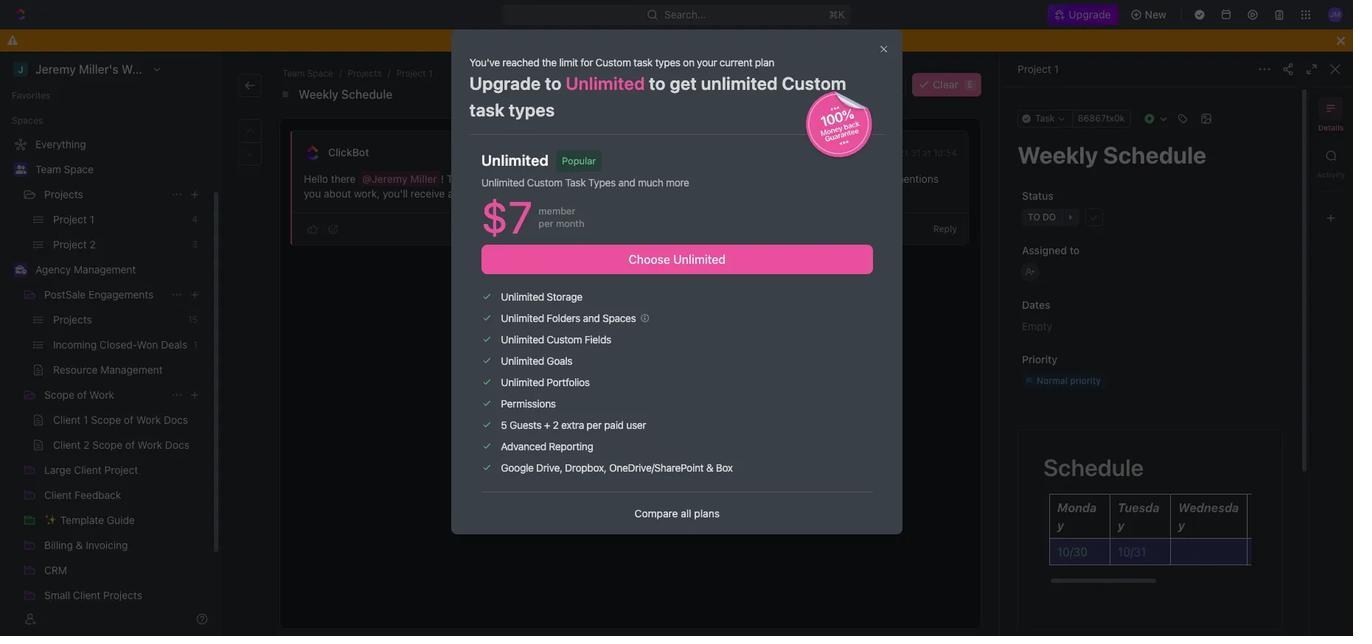 Task type: locate. For each thing, give the bounding box(es) containing it.
per down the member
[[539, 218, 554, 230]]

0 vertical spatial schedule
[[342, 88, 393, 101]]

unlimited left so at the top of page
[[482, 176, 525, 189]]

3 y from the left
[[1179, 519, 1186, 533]]

31
[[911, 148, 921, 159]]

collaborate
[[684, 173, 738, 185]]

clickup.
[[755, 173, 795, 185]]

at
[[923, 148, 931, 159]]

1 down upgrade link on the right of page
[[1055, 63, 1059, 75]]

unlimited up unlimited portfolios
[[501, 355, 544, 368]]

postsale engagements
[[44, 288, 154, 301]]

postsale
[[44, 288, 86, 301]]

advanced
[[501, 441, 547, 453]]

space up the weekly
[[307, 68, 333, 79]]

1 vertical spatial your
[[524, 187, 545, 200]]

1 vertical spatial space
[[64, 163, 94, 176]]

0 horizontal spatial upgrade
[[470, 73, 541, 93]]

assigned
[[1022, 244, 1068, 257]]

unlimited left storage
[[501, 291, 544, 303]]

spaces down the favorites button
[[12, 115, 43, 126]]

guests
[[510, 419, 542, 432]]

1 left you've
[[429, 68, 433, 79]]

1 vertical spatial spaces
[[603, 312, 636, 325]]

1 horizontal spatial spaces
[[603, 312, 636, 325]]

unlimited for unlimited
[[482, 152, 549, 169]]

0 vertical spatial team
[[283, 68, 305, 79]]

member per month
[[539, 205, 585, 230]]

1 vertical spatial on
[[740, 173, 752, 185]]

unlimited portfolios
[[501, 376, 590, 389]]

2 horizontal spatial y
[[1179, 519, 1186, 533]]

upgrade down reached
[[470, 73, 541, 93]]

project 1 link
[[1018, 63, 1059, 75], [394, 66, 436, 81]]

spaces inside sidebar navigation
[[12, 115, 43, 126]]

team right the user group icon
[[35, 163, 61, 176]]

upgrade for upgrade
[[1069, 8, 1111, 21]]

enable
[[750, 34, 783, 46]]

y inside the wednesda y
[[1179, 519, 1186, 533]]

5
[[501, 419, 507, 432]]

0 horizontal spatial space
[[64, 163, 94, 176]]

1 horizontal spatial /
[[388, 68, 391, 79]]

unlimited for unlimited portfolios
[[501, 376, 544, 389]]

project
[[1018, 63, 1052, 75], [397, 68, 426, 79]]

0 vertical spatial space
[[307, 68, 333, 79]]

and left "much"
[[619, 176, 636, 189]]

agency
[[35, 263, 71, 276]]

1 horizontal spatial team
[[283, 68, 305, 79]]

favorites button
[[6, 87, 57, 105]]

1 horizontal spatial space
[[307, 68, 333, 79]]

0 horizontal spatial /
[[339, 68, 342, 79]]

1 vertical spatial per
[[587, 419, 602, 432]]

0 vertical spatial projects link
[[345, 66, 385, 81]]

unlimited up 'permissions' at left
[[501, 376, 544, 389]]

y inside monda y
[[1058, 519, 1065, 533]]

1 horizontal spatial schedule
[[1044, 454, 1144, 482]]

custom
[[596, 56, 631, 68], [782, 73, 847, 93], [527, 176, 563, 189], [547, 334, 582, 346]]

about
[[324, 187, 351, 200]]

there
[[331, 173, 356, 185]]

2 y from the left
[[1118, 519, 1125, 533]]

projects link down team space
[[44, 183, 165, 207]]

engagements
[[89, 288, 154, 301]]

0 horizontal spatial team space link
[[35, 158, 204, 181]]

inbox.
[[547, 187, 576, 200]]

priority
[[1022, 353, 1058, 366]]

hello
[[304, 173, 328, 185]]

1 horizontal spatial on
[[740, 173, 752, 185]]

1 vertical spatial upgrade
[[470, 73, 541, 93]]

space inside sidebar navigation
[[64, 163, 94, 176]]

unlimited for unlimited storage
[[501, 291, 544, 303]]

your down so at the top of page
[[524, 187, 545, 200]]

0 horizontal spatial your
[[524, 187, 545, 200]]

on left clickup. at the top right of page
[[740, 173, 752, 185]]

permissions
[[501, 398, 556, 410]]

management
[[74, 263, 136, 276]]

reached
[[503, 56, 540, 68]]

projects up weekly schedule link
[[348, 68, 382, 79]]

team for team space
[[35, 163, 61, 176]]

10/31
[[1118, 546, 1147, 559]]

0 horizontal spatial per
[[539, 218, 554, 230]]

spaces up the fields
[[603, 312, 636, 325]]

folders
[[547, 312, 581, 325]]

get
[[670, 73, 697, 93]]

tree
[[6, 133, 207, 637]]

your
[[697, 56, 717, 68], [524, 187, 545, 200]]

0 horizontal spatial spaces
[[12, 115, 43, 126]]

custom inside to get unlimited custom task types
[[782, 73, 847, 93]]

projects link
[[345, 66, 385, 81], [44, 183, 165, 207]]

1 horizontal spatial y
[[1118, 519, 1125, 533]]

your down notifications?
[[697, 56, 717, 68]]

1 y from the left
[[1058, 519, 1065, 533]]

upgrade left new button
[[1069, 8, 1111, 21]]

team for team space / projects / project 1
[[283, 68, 305, 79]]

0 horizontal spatial on
[[683, 56, 695, 68]]

1 horizontal spatial projects link
[[345, 66, 385, 81]]

team up the weekly
[[283, 68, 305, 79]]

0 vertical spatial projects
[[348, 68, 382, 79]]

unlimited folders and spaces
[[501, 312, 636, 325]]

unlimited down the unlimited storage
[[501, 312, 544, 325]]

upgrade link
[[1049, 4, 1119, 25]]

upgrade for upgrade to unlimited
[[470, 73, 541, 93]]

onedrive/sharepoint
[[609, 462, 704, 475]]

on right "types"
[[683, 56, 695, 68]]

schedule up monda in the bottom of the page
[[1044, 454, 1144, 482]]

1 vertical spatial projects link
[[44, 183, 165, 207]]

2 / from the left
[[388, 68, 391, 79]]

current plan
[[720, 56, 775, 68]]

the
[[542, 56, 557, 68]]

space right the user group icon
[[64, 163, 94, 176]]

unlimited for unlimited custom fields
[[501, 334, 544, 346]]

team inside tree
[[35, 163, 61, 176]]

weekly schedule link
[[296, 86, 396, 103]]

upgrade to unlimited
[[470, 73, 645, 93]]

new
[[1145, 8, 1167, 21]]

to right the want
[[583, 34, 593, 46]]

on
[[683, 56, 695, 68], [740, 173, 752, 185]]

dates
[[1022, 299, 1051, 311]]

unlimited custom fields
[[501, 334, 612, 346]]

1 vertical spatial team
[[35, 163, 61, 176]]

business time image
[[15, 266, 26, 274]]

schedule
[[342, 88, 393, 101], [1044, 454, 1144, 482]]

task
[[634, 56, 653, 68]]

unlimited for unlimited custom task types and much more
[[482, 176, 525, 189]]

1 vertical spatial schedule
[[1044, 454, 1144, 482]]

can
[[566, 173, 583, 185]]

to down "types"
[[649, 73, 666, 93]]

y down tuesda on the right of the page
[[1118, 519, 1125, 533]]

e
[[968, 79, 974, 90]]

scope of work
[[44, 389, 114, 401]]

projects link up weekly schedule link
[[345, 66, 385, 81]]

1 horizontal spatial and
[[619, 176, 636, 189]]

y inside tuesda y
[[1118, 519, 1125, 533]]

space
[[307, 68, 333, 79], [64, 163, 94, 176]]

y down wednesda
[[1179, 519, 1186, 533]]

project 1 link left you've
[[394, 66, 436, 81]]

0 vertical spatial per
[[539, 218, 554, 230]]

+
[[544, 419, 551, 432]]

tuesda y
[[1118, 502, 1160, 533]]

unlimited up unlimited goals
[[501, 334, 544, 346]]

per left paid
[[587, 419, 602, 432]]

0 vertical spatial team space link
[[280, 66, 336, 81]]

of
[[77, 389, 87, 401]]

/ up weekly schedule
[[339, 68, 342, 79]]

unlimited storage
[[501, 291, 583, 303]]

tagging
[[447, 173, 485, 185]]

schedule down 'team space / projects / project 1'
[[342, 88, 393, 101]]

anyone
[[849, 173, 883, 185]]

you'll
[[383, 187, 408, 200]]

projects down team space
[[44, 188, 83, 201]]

to inside ! tagging you here so you can see how easy it is to collaborate on clickup. whenever anyone @mentions you about work, you'll receive a notification in your inbox.
[[672, 173, 682, 185]]

want
[[557, 34, 581, 46]]

project 1
[[1018, 63, 1059, 75]]

unlimited up here
[[482, 152, 549, 169]]

unlimited down you've reached the limit for custom task types on your current plan
[[566, 73, 645, 93]]

project 1 link down upgrade link on the right of page
[[1018, 63, 1059, 75]]

0 horizontal spatial projects
[[44, 188, 83, 201]]

0 vertical spatial on
[[683, 56, 695, 68]]

to inside to get unlimited custom task types
[[649, 73, 666, 93]]

0 vertical spatial your
[[697, 56, 717, 68]]

to
[[583, 34, 593, 46], [545, 73, 562, 93], [649, 73, 666, 93], [672, 173, 682, 185], [1070, 244, 1080, 257]]

you right 'do'
[[537, 34, 554, 46]]

types
[[655, 56, 681, 68]]

0 horizontal spatial team
[[35, 163, 61, 176]]

you
[[537, 34, 554, 46], [488, 173, 505, 185], [546, 173, 563, 185], [304, 187, 321, 200]]

google drive, dropbox, onedrive/sharepoint & box
[[501, 462, 733, 475]]

to right assigned
[[1070, 244, 1080, 257]]

1 vertical spatial team space link
[[35, 158, 204, 181]]

0 horizontal spatial projects link
[[44, 183, 165, 207]]

1 horizontal spatial projects
[[348, 68, 382, 79]]

see
[[586, 173, 603, 185]]

0 horizontal spatial and
[[583, 312, 600, 325]]

google drive,
[[501, 462, 563, 475]]

to right is
[[672, 173, 682, 185]]

month
[[556, 218, 585, 230]]

clickbot
[[328, 146, 369, 159]]

1 vertical spatial projects
[[44, 188, 83, 201]]

y down monda in the bottom of the page
[[1058, 519, 1065, 533]]

oct 31 at 10:54
[[894, 148, 958, 159]]

projects
[[348, 68, 382, 79], [44, 188, 83, 201]]

agency management link
[[35, 258, 204, 282]]

0 vertical spatial upgrade
[[1069, 8, 1111, 21]]

space for team space
[[64, 163, 94, 176]]

and up the fields
[[583, 312, 600, 325]]

popular
[[562, 155, 596, 167]]

tree containing team space
[[6, 133, 207, 637]]

unlimited right choose
[[674, 253, 726, 266]]

0 horizontal spatial y
[[1058, 519, 1065, 533]]

0 vertical spatial spaces
[[12, 115, 43, 126]]

notification
[[456, 187, 510, 200]]

/ up weekly schedule link
[[388, 68, 391, 79]]

2
[[553, 419, 559, 432]]

1 horizontal spatial upgrade
[[1069, 8, 1111, 21]]

/
[[339, 68, 342, 79], [388, 68, 391, 79]]

receive
[[411, 187, 445, 200]]

custom down "this"
[[782, 73, 847, 93]]

goals
[[547, 355, 573, 368]]

in
[[513, 187, 521, 200]]

whenever
[[798, 173, 846, 185]]



Task type: describe. For each thing, give the bounding box(es) containing it.
your inside ! tagging you here so you can see how easy it is to collaborate on clickup. whenever anyone @mentions you about work, you'll receive a notification in your inbox.
[[524, 187, 545, 200]]

you've
[[470, 56, 500, 68]]

advanced reporting
[[501, 441, 594, 453]]

hello there
[[304, 173, 359, 185]]

how
[[605, 173, 625, 185]]

storage
[[547, 291, 583, 303]]

agency management
[[35, 263, 136, 276]]

more
[[666, 176, 690, 189]]

10/30
[[1058, 546, 1088, 559]]

a
[[448, 187, 454, 200]]

here
[[508, 173, 529, 185]]

1 horizontal spatial 1
[[1055, 63, 1059, 75]]

y for monda y
[[1058, 519, 1065, 533]]

wednesda
[[1179, 502, 1239, 515]]

team space / projects / project 1
[[283, 68, 433, 79]]

monda
[[1058, 502, 1097, 515]]

user group image
[[15, 165, 26, 174]]

fields
[[585, 334, 612, 346]]

scope of work link
[[44, 384, 165, 407]]

extra
[[561, 419, 584, 432]]

oct
[[894, 148, 909, 159]]

1 horizontal spatial your
[[697, 56, 717, 68]]

reply button
[[928, 221, 963, 238]]

choose unlimited
[[629, 253, 726, 266]]

on inside ! tagging you here so you can see how easy it is to collaborate on clickup. whenever anyone @mentions you about work, you'll receive a notification in your inbox.
[[740, 173, 752, 185]]

browser
[[631, 34, 671, 46]]

hide
[[790, 34, 813, 46]]

! tagging you here so you can see how easy it is to collaborate on clickup. whenever anyone @mentions you about work, you'll receive a notification in your inbox.
[[304, 173, 942, 200]]

to down the
[[545, 73, 562, 93]]

new button
[[1125, 3, 1176, 27]]

5 guests + 2 extra per paid user
[[501, 419, 646, 432]]

clickbot button
[[328, 146, 370, 159]]

dropbox,
[[565, 462, 607, 475]]

unlimited for unlimited folders and spaces
[[501, 312, 544, 325]]

0 horizontal spatial project 1 link
[[394, 66, 436, 81]]

for
[[581, 56, 593, 68]]

1 / from the left
[[339, 68, 342, 79]]

you up notification
[[488, 173, 505, 185]]

custom left can
[[527, 176, 563, 189]]

custom down folders
[[547, 334, 582, 346]]

it
[[653, 173, 659, 185]]

10:54
[[934, 148, 958, 159]]

0 horizontal spatial schedule
[[342, 88, 393, 101]]

do you want to enable browser notifications? enable hide this
[[520, 34, 833, 46]]

so
[[532, 173, 543, 185]]

search...
[[665, 8, 707, 21]]

monda y
[[1058, 502, 1097, 533]]

do
[[520, 34, 534, 46]]

is
[[661, 173, 669, 185]]

you up inbox.
[[546, 173, 563, 185]]

@mentions
[[886, 173, 939, 185]]

0 vertical spatial and
[[619, 176, 636, 189]]

Edit task name text field
[[1018, 141, 1284, 169]]

choose
[[629, 253, 671, 266]]

member
[[539, 205, 576, 217]]

per inside member per month
[[539, 218, 554, 230]]

space for team space / projects / project 1
[[307, 68, 333, 79]]

0 horizontal spatial project
[[397, 68, 426, 79]]

tree inside sidebar navigation
[[6, 133, 207, 637]]

sidebar navigation
[[0, 52, 221, 637]]

to get unlimited custom task types
[[470, 73, 847, 120]]

compare
[[635, 508, 678, 520]]

task types
[[470, 99, 555, 120]]

custom down enable
[[596, 56, 631, 68]]

enable
[[596, 34, 629, 46]]

task sidebar navigation tab list
[[1315, 97, 1348, 230]]

activity
[[1317, 170, 1346, 179]]

weekly schedule
[[299, 88, 393, 101]]

much
[[638, 176, 664, 189]]

1 horizontal spatial project
[[1018, 63, 1052, 75]]

postsale engagements link
[[44, 283, 165, 307]]

work,
[[354, 187, 380, 200]]

&
[[707, 462, 714, 475]]

team space
[[35, 163, 94, 176]]

reporting
[[549, 441, 594, 453]]

86867tx0k
[[1078, 113, 1125, 124]]

types
[[589, 176, 616, 189]]

y for wednesda y
[[1179, 519, 1186, 533]]

box
[[716, 462, 733, 475]]

wednesda y
[[1179, 502, 1239, 533]]

unlimited inside choose unlimited button
[[674, 253, 726, 266]]

unlimited for unlimited goals
[[501, 355, 544, 368]]

1 horizontal spatial per
[[587, 419, 602, 432]]

unlimited
[[701, 73, 778, 93]]

1 horizontal spatial project 1 link
[[1018, 63, 1059, 75]]

choose unlimited button
[[482, 245, 873, 275]]

1 vertical spatial and
[[583, 312, 600, 325]]

projects inside tree
[[44, 188, 83, 201]]

unlimited custom task types and much more
[[482, 176, 690, 189]]

user
[[627, 419, 646, 432]]

assigned to
[[1022, 244, 1080, 257]]

plans
[[694, 508, 720, 520]]

status
[[1022, 190, 1054, 202]]

task
[[565, 176, 586, 189]]

y for tuesda y
[[1118, 519, 1125, 533]]

1 horizontal spatial team space link
[[280, 66, 336, 81]]

0 horizontal spatial 1
[[429, 68, 433, 79]]

notifications?
[[674, 34, 740, 46]]

⌘k
[[829, 8, 845, 21]]

limit
[[559, 56, 578, 68]]

you down hello at the left top
[[304, 187, 321, 200]]

this
[[815, 34, 833, 46]]

compare all plans
[[635, 508, 720, 520]]



Task type: vqa. For each thing, say whether or not it's contained in the screenshot.
the your within ! Tagging you here so you can see how easy it is to collaborate on ClickUp. Whenever anyone @mentions you about work, you'll receive a notification in your inbox.
yes



